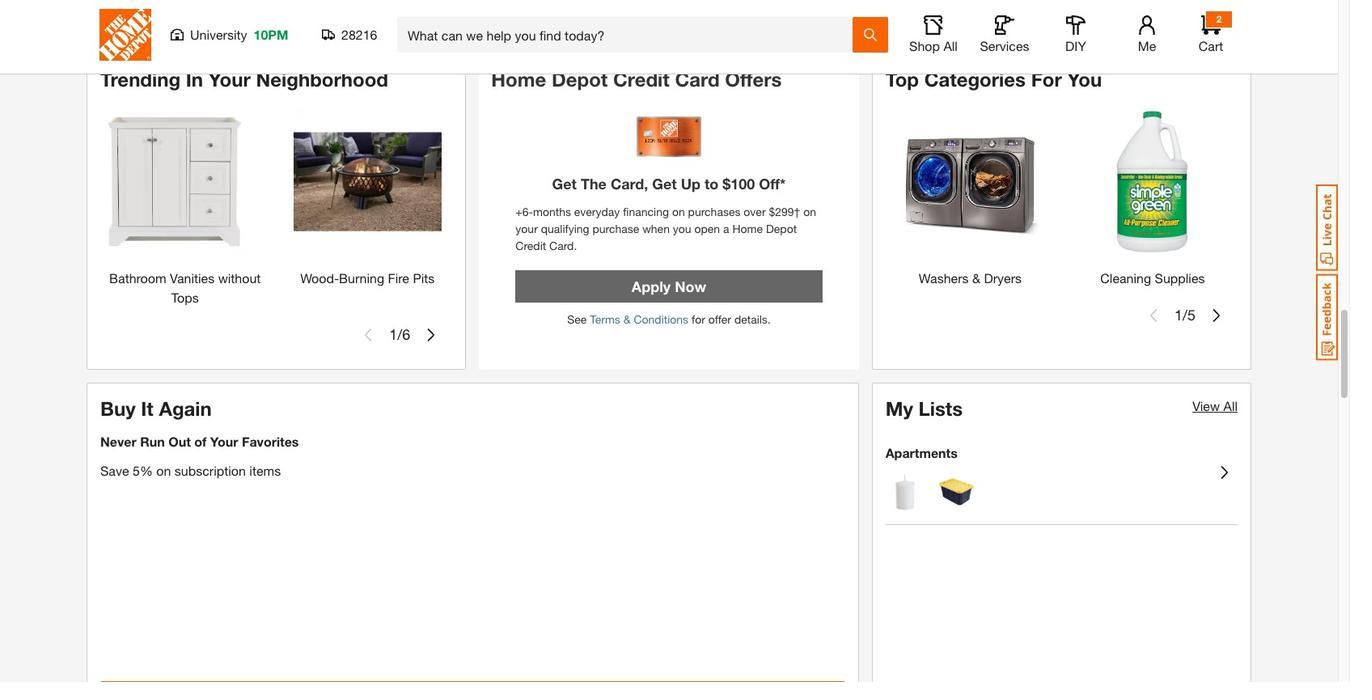 Task type: vqa. For each thing, say whether or not it's contained in the screenshot.
the 'Apply Now' LINK
yes



Task type: locate. For each thing, give the bounding box(es) containing it.
me button
[[1121, 17, 1173, 56]]

0 horizontal spatial all
[[944, 40, 958, 55]]

your right of
[[210, 434, 238, 449]]

on up you
[[672, 205, 685, 218]]

apply now
[[632, 277, 707, 295]]

wood-burning fire pits image
[[294, 107, 442, 256]]

0 vertical spatial depot
[[552, 68, 608, 90]]

1 left 6 on the left of page
[[389, 326, 398, 343]]

trending in your neighborhood
[[100, 68, 388, 90]]

bathroom vanities without tops link
[[100, 107, 270, 307]]

1 get from the left
[[552, 175, 577, 192]]

1 horizontal spatial &
[[973, 270, 981, 285]]

all inside "button"
[[944, 40, 958, 55]]

1 vertical spatial credit
[[516, 239, 546, 252]]

1 for top categories for you
[[1175, 306, 1183, 324]]

$299†
[[769, 205, 801, 218]]

supplies
[[1155, 270, 1205, 285]]

0 vertical spatial &
[[973, 270, 981, 285]]

this is the first slide image
[[1147, 309, 1160, 322], [362, 328, 375, 341]]

off*
[[759, 175, 786, 192]]

everyday
[[574, 205, 620, 218]]

next slide image
[[425, 328, 438, 341]]

qualifying
[[541, 222, 590, 235]]

dryers
[[984, 270, 1022, 285]]

0 vertical spatial all
[[944, 40, 958, 55]]

0 horizontal spatial on
[[156, 463, 171, 478]]

up
[[681, 175, 701, 192]]

offer
[[709, 312, 732, 326]]

depot down what can we help you find today? search box at the top of the page
[[552, 68, 608, 90]]

1 horizontal spatial depot
[[766, 222, 797, 235]]

this is the first slide image left 1 / 5 at the right of page
[[1147, 309, 1160, 322]]

depot
[[552, 68, 608, 90], [766, 222, 797, 235]]

my lists
[[886, 397, 963, 420]]

never run out of your favorites
[[100, 434, 299, 449]]

1
[[1175, 306, 1183, 324], [389, 326, 398, 343]]

subscription
[[175, 463, 246, 478]]

6
[[402, 326, 411, 343]]

cleaning
[[1101, 270, 1152, 285]]

2 get from the left
[[652, 175, 677, 192]]

& left dryers
[[973, 270, 981, 285]]

/
[[1183, 306, 1188, 324], [398, 326, 402, 343]]

1 horizontal spatial credit
[[613, 68, 670, 90]]

pits
[[413, 270, 435, 285]]

1 vertical spatial this is the first slide image
[[362, 328, 375, 341]]

financing
[[623, 205, 669, 218]]

this is the first slide image left 1 / 6 on the left of page
[[362, 328, 375, 341]]

all
[[944, 40, 958, 55], [1224, 398, 1238, 413]]

live chat image
[[1316, 184, 1338, 271]]

on right $299†
[[804, 205, 817, 218]]

on right 5%
[[156, 463, 171, 478]]

apply
[[632, 277, 671, 295]]

/ left next slide image
[[398, 326, 402, 343]]

0 horizontal spatial credit
[[516, 239, 546, 252]]

you
[[673, 222, 692, 235]]

5%
[[133, 463, 153, 478]]

vanities
[[170, 270, 215, 285]]

services button
[[979, 17, 1031, 56]]

wood-burning fire pits
[[300, 270, 435, 285]]

top
[[886, 68, 919, 90]]

credit down what can we help you find today? search box at the top of the page
[[613, 68, 670, 90]]

all right shop
[[944, 40, 958, 55]]

0 vertical spatial your
[[209, 68, 251, 90]]

me
[[1138, 40, 1157, 55]]

0 horizontal spatial get
[[552, 175, 577, 192]]

credit inside +6-months everyday financing on purchases over $299† on your qualifying purchase when you open a home depot credit card.
[[516, 239, 546, 252]]

0 vertical spatial /
[[1183, 306, 1188, 324]]

1 vertical spatial depot
[[766, 222, 797, 235]]

depot down $299†
[[766, 222, 797, 235]]

/ left next slide icon
[[1183, 306, 1188, 324]]

view all link
[[1193, 396, 1238, 421]]

1 horizontal spatial get
[[652, 175, 677, 192]]

save
[[100, 463, 129, 478]]

+6-
[[516, 205, 533, 218]]

washers & dryers image
[[896, 107, 1045, 256]]

get left the
[[552, 175, 577, 192]]

shop all
[[910, 40, 958, 55]]

1 horizontal spatial all
[[1224, 398, 1238, 413]]

1 vertical spatial home
[[733, 222, 763, 235]]

1 left '5'
[[1175, 306, 1183, 324]]

burning
[[339, 270, 384, 285]]

get left up
[[652, 175, 677, 192]]

store details link
[[493, 0, 845, 27]]

next slide image
[[1210, 309, 1223, 322]]

10pm
[[254, 29, 288, 44]]

0 horizontal spatial home
[[491, 68, 546, 90]]

open
[[695, 222, 720, 235]]

diy
[[1066, 40, 1087, 55]]

buy it again
[[100, 397, 212, 420]]

2 horizontal spatial on
[[804, 205, 817, 218]]

offers
[[725, 68, 782, 90]]

1 vertical spatial /
[[398, 326, 402, 343]]

0 horizontal spatial this is the first slide image
[[362, 328, 375, 341]]

bathroom
[[109, 270, 166, 285]]

view all
[[1193, 398, 1238, 413]]

on
[[672, 205, 685, 218], [804, 205, 817, 218], [156, 463, 171, 478]]

lists
[[919, 397, 963, 420]]

see terms & conditions for offer details.
[[567, 312, 771, 326]]

your
[[516, 222, 538, 235]]

0 vertical spatial credit
[[613, 68, 670, 90]]

again
[[159, 397, 212, 420]]

credit down your
[[516, 239, 546, 252]]

terms
[[590, 312, 620, 326]]

washers & dryers link
[[896, 107, 1045, 288]]

top categories for you
[[886, 68, 1102, 90]]

1 vertical spatial 1
[[389, 326, 398, 343]]

1 horizontal spatial home
[[733, 222, 763, 235]]

1 vertical spatial &
[[624, 312, 631, 326]]

& right the terms
[[624, 312, 631, 326]]

0 horizontal spatial /
[[398, 326, 402, 343]]

apartments thumbnail 1 image
[[938, 472, 976, 511]]

your right in
[[209, 68, 251, 90]]

categories
[[925, 68, 1026, 90]]

0 vertical spatial 1
[[1175, 306, 1183, 324]]

shop
[[910, 40, 940, 55]]

items
[[249, 463, 281, 478]]

1 horizontal spatial 1
[[1175, 306, 1183, 324]]

terms & conditions button
[[590, 311, 689, 328]]

credit card icon image
[[637, 116, 702, 165]]

/ for top categories for you
[[1183, 306, 1188, 324]]

What can we help you find today? search field
[[408, 20, 852, 54]]

0 horizontal spatial 1
[[389, 326, 398, 343]]

&
[[973, 270, 981, 285], [624, 312, 631, 326]]

now
[[675, 277, 707, 295]]

all right view
[[1224, 398, 1238, 413]]

0 vertical spatial home
[[491, 68, 546, 90]]

credit
[[613, 68, 670, 90], [516, 239, 546, 252]]

depot inside +6-months everyday financing on purchases over $299† on your qualifying purchase when you open a home depot credit card.
[[766, 222, 797, 235]]

1 horizontal spatial this is the first slide image
[[1147, 309, 1160, 322]]

0 vertical spatial this is the first slide image
[[1147, 309, 1160, 322]]

details
[[666, 1, 709, 16]]

cart 2
[[1199, 15, 1224, 55]]

1 vertical spatial all
[[1224, 398, 1238, 413]]

2
[[1217, 15, 1222, 27]]

28216
[[341, 29, 377, 44]]

get
[[552, 175, 577, 192], [652, 175, 677, 192]]

my
[[886, 397, 913, 420]]

university 10pm
[[190, 29, 288, 44]]

1 horizontal spatial /
[[1183, 306, 1188, 324]]

get the card, get up to $100 off*
[[552, 175, 786, 192]]

card,
[[611, 175, 648, 192]]



Task type: describe. For each thing, give the bounding box(es) containing it.
this is the first slide image for top categories for you
[[1147, 309, 1160, 322]]

wood-
[[300, 270, 339, 285]]

0 horizontal spatial &
[[624, 312, 631, 326]]

services
[[980, 40, 1030, 55]]

washers
[[919, 270, 969, 285]]

card.
[[549, 239, 577, 252]]

in
[[186, 68, 203, 90]]

& inside "link"
[[973, 270, 981, 285]]

a
[[723, 222, 730, 235]]

home depot credit card offers
[[491, 68, 782, 90]]

+6-months everyday financing on purchases over $299† on your qualifying purchase when you open a home depot credit card.
[[516, 205, 817, 252]]

to
[[705, 175, 719, 192]]

all for shop all
[[944, 40, 958, 55]]

apartments thumbnail 0 image
[[886, 472, 925, 511]]

it
[[141, 397, 154, 420]]

bathroom vanities without tops image
[[100, 107, 248, 256]]

view
[[1193, 398, 1220, 413]]

over
[[744, 205, 766, 218]]

cleaning supplies image
[[1079, 107, 1227, 256]]

cleaning supplies link
[[1079, 107, 1227, 288]]

bathroom vanities without tops
[[109, 270, 261, 305]]

purchases
[[688, 205, 741, 218]]

apply now link
[[516, 270, 823, 303]]

out
[[168, 434, 191, 449]]

buy
[[100, 397, 136, 420]]

when
[[643, 222, 670, 235]]

purchase
[[593, 222, 639, 235]]

the home depot logo image
[[100, 11, 151, 63]]

1 vertical spatial your
[[210, 434, 238, 449]]

card
[[675, 68, 720, 90]]

details.
[[735, 312, 771, 326]]

save 5% on subscription items
[[100, 463, 281, 478]]

1 / 5
[[1175, 306, 1196, 324]]

1 / 6
[[389, 326, 411, 343]]

cart
[[1199, 40, 1224, 55]]

$100
[[723, 175, 755, 192]]

/ for trending in your neighborhood
[[398, 326, 402, 343]]

tops
[[171, 290, 199, 305]]

for
[[1031, 68, 1062, 90]]

5
[[1188, 306, 1196, 324]]

fire
[[388, 270, 409, 285]]

shop all button
[[908, 17, 960, 56]]

apartments
[[886, 445, 958, 460]]

you
[[1068, 68, 1102, 90]]

the
[[581, 175, 607, 192]]

1 for trending in your neighborhood
[[389, 326, 398, 343]]

home inside +6-months everyday financing on purchases over $299† on your qualifying purchase when you open a home depot credit card.
[[733, 222, 763, 235]]

1 horizontal spatial on
[[672, 205, 685, 218]]

months
[[533, 205, 571, 218]]

run
[[140, 434, 165, 449]]

28216 button
[[322, 29, 378, 45]]

washers & dryers
[[919, 270, 1022, 285]]

favorites
[[242, 434, 299, 449]]

for
[[692, 312, 705, 326]]

feedback link image
[[1316, 273, 1338, 361]]

cleaning supplies
[[1101, 270, 1205, 285]]

store
[[629, 1, 663, 16]]

never
[[100, 434, 137, 449]]

without
[[218, 270, 261, 285]]

university
[[190, 29, 247, 44]]

store details
[[629, 1, 709, 16]]

diy button
[[1050, 17, 1102, 56]]

conditions
[[634, 312, 689, 326]]

trending
[[100, 68, 181, 90]]

wood-burning fire pits link
[[294, 107, 442, 288]]

0 horizontal spatial depot
[[552, 68, 608, 90]]

this is the first slide image for trending in your neighborhood
[[362, 328, 375, 341]]

neighborhood
[[256, 68, 388, 90]]

all for view all
[[1224, 398, 1238, 413]]

see
[[567, 312, 587, 326]]



